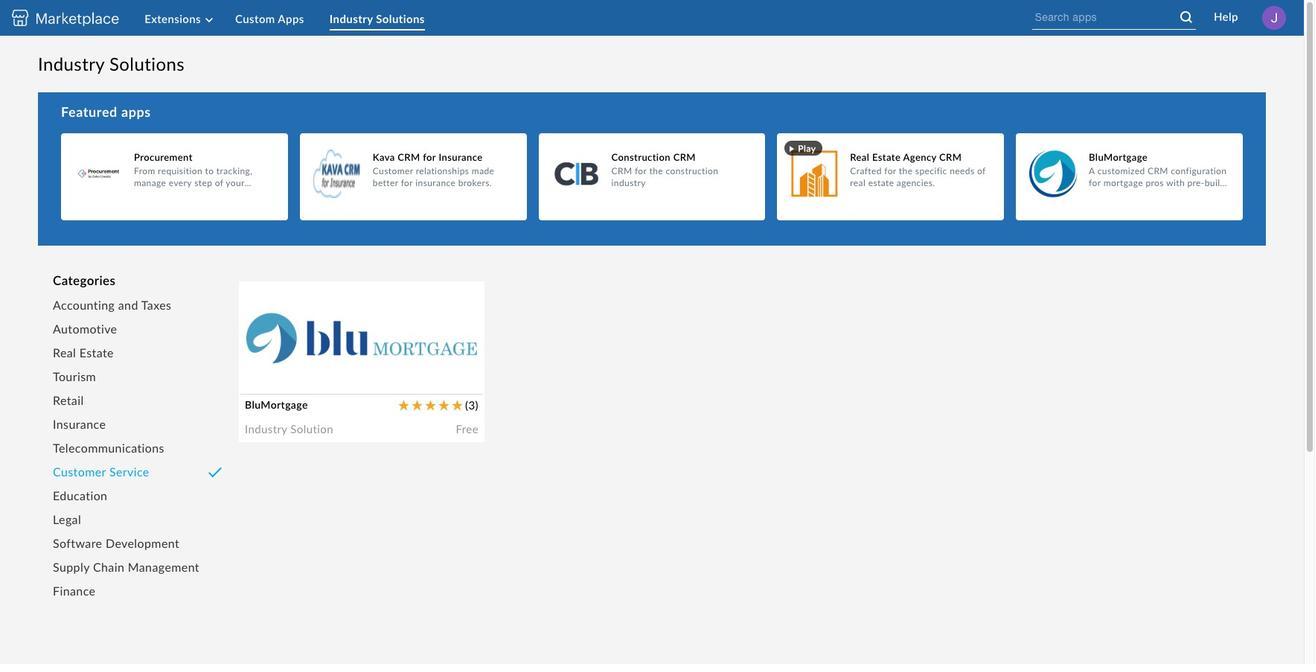 Task type: describe. For each thing, give the bounding box(es) containing it.
industry inside blumortgage industry solution
[[251, 318, 294, 331]]

kava crm for insurance customer relationships made better for insurance brokers.
[[373, 151, 495, 188]]

help
[[1215, 10, 1239, 23]]

crm inside blumortgage a customized crm configuration for mortgage pros with pre-built templates and industry integrations
[[1148, 165, 1169, 177]]

apps
[[121, 104, 151, 120]]

industry inside a customized crm configuration for mortgage pros with pre-built templates and industry integrations free
[[273, 399, 315, 413]]

white image
[[1178, 9, 1197, 28]]

blumortgage industry solution
[[251, 296, 340, 331]]

1 vertical spatial solutions
[[109, 53, 185, 74]]

free inside a customized crm configuration for mortgage pros with pre-built templates and industry integrations free
[[450, 421, 473, 435]]

development
[[106, 536, 180, 550]]

pros inside a customized crm configuration for mortgage pros with pre-built templates and industry integrations free
[[303, 381, 326, 395]]

customer service
[[53, 465, 149, 479]]

a inside a customized crm configuration for mortgage pros with pre-built templates and industry integrations free
[[251, 363, 258, 377]]

accounting and taxes link
[[53, 293, 209, 317]]

1 horizontal spatial (3)
[[466, 398, 479, 412]]

insurance link
[[53, 413, 209, 436]]

retail
[[53, 393, 84, 407]]

customer service link
[[53, 460, 209, 484]]

configuration inside blumortgage a customized crm configuration for mortgage pros with pre-built templates and industry integrations
[[1172, 165, 1228, 177]]

and inside blumortgage a customized crm configuration for mortgage pros with pre-built templates and industry integrations
[[1133, 189, 1149, 200]]

templates inside a customized crm configuration for mortgage pros with pre-built templates and industry integrations free
[[402, 381, 453, 395]]

insurance inside kava crm for insurance customer relationships made better for insurance brokers.
[[439, 151, 483, 163]]

construction crm crm for the construction industry
[[612, 151, 719, 188]]

estate
[[869, 177, 895, 188]]

real
[[851, 177, 866, 188]]

supply chain management
[[53, 560, 200, 574]]

insurance
[[416, 177, 456, 188]]

customized inside a customized crm configuration for mortgage pros with pre-built templates and industry integrations free
[[262, 363, 320, 377]]

1 vertical spatial customer
[[53, 465, 106, 479]]

taxes
[[141, 298, 172, 312]]

legal link
[[53, 508, 209, 532]]

better
[[373, 177, 399, 188]]

industry inside construction crm crm for the construction industry
[[612, 177, 646, 188]]

built inside a customized crm configuration for mortgage pros with pre-built templates and industry integrations free
[[376, 381, 399, 395]]

real estate agency crm crafted for the specific needs of real estate agencies.
[[851, 151, 986, 188]]

accounting and taxes
[[53, 298, 172, 312]]

for inside a customized crm configuration for mortgage pros with pre-built templates and industry integrations free
[[424, 363, 439, 377]]

crm inside real estate agency crm crafted for the specific needs of real estate agencies.
[[940, 151, 962, 163]]

pre- inside blumortgage a customized crm configuration for mortgage pros with pre-built templates and industry integrations
[[1188, 177, 1206, 188]]

supply chain management link
[[53, 556, 209, 579]]

solutions inside "link"
[[376, 12, 425, 25]]

industry solutions inside "link"
[[330, 12, 425, 25]]

extensions link
[[145, 12, 213, 26]]

for inside real estate agency crm crafted for the specific needs of real estate agencies.
[[885, 165, 897, 177]]

1 vertical spatial solution
[[291, 422, 334, 436]]

made
[[472, 165, 495, 177]]

0 horizontal spatial and
[[118, 298, 138, 312]]

templates inside blumortgage a customized crm configuration for mortgage pros with pre-built templates and industry integrations
[[1090, 189, 1131, 200]]

0 vertical spatial ★ ★ ★ ★ ★ (3)
[[251, 340, 331, 354]]

software
[[53, 536, 102, 550]]

estate for real estate agency crm crafted for the specific needs of real estate agencies.
[[873, 151, 901, 163]]

chain
[[93, 560, 125, 574]]

mortgage inside blumortgage a customized crm configuration for mortgage pros with pre-built templates and industry integrations
[[1104, 177, 1144, 188]]

built inside blumortgage a customized crm configuration for mortgage pros with pre-built templates and industry integrations
[[1206, 177, 1224, 188]]

industry inside "link"
[[330, 12, 373, 25]]

crafted
[[851, 165, 882, 177]]

apps
[[278, 12, 304, 25]]

help link
[[1211, 6, 1243, 27]]

crm inside kava crm for insurance customer relationships made better for insurance brokers.
[[398, 151, 420, 163]]

blumortgage for blumortgage industry solution
[[251, 296, 339, 314]]

configuration inside a customized crm configuration for mortgage pros with pre-built templates and industry integrations free
[[352, 363, 421, 377]]

industry solutions link
[[330, 9, 447, 29]]

industry inside blumortgage a customized crm configuration for mortgage pros with pre-built templates and industry integrations
[[1151, 189, 1186, 200]]

with inside blumortgage a customized crm configuration for mortgage pros with pre-built templates and industry integrations
[[1167, 177, 1186, 188]]

real estate link
[[53, 341, 209, 365]]

a inside blumortgage a customized crm configuration for mortgage pros with pre-built templates and industry integrations
[[1090, 165, 1096, 177]]

blumortgage a customized crm configuration for mortgage pros with pre-built templates and industry integrations
[[1090, 151, 1228, 212]]

software development
[[53, 536, 180, 550]]

estate for real estate
[[80, 346, 114, 360]]

telecommunications link
[[53, 436, 209, 460]]

agencies.
[[897, 177, 936, 188]]



Task type: locate. For each thing, give the bounding box(es) containing it.
1 horizontal spatial industry solutions
[[330, 12, 425, 25]]

customer inside kava crm for insurance customer relationships made better for insurance brokers.
[[373, 165, 413, 177]]

blumortgage for blumortgage
[[245, 398, 308, 411]]

play
[[799, 143, 817, 154]]

1 vertical spatial with
[[328, 381, 351, 395]]

0 vertical spatial blumortgage
[[1090, 151, 1149, 163]]

insurance up relationships
[[439, 151, 483, 163]]

with
[[1167, 177, 1186, 188], [328, 381, 351, 395]]

1 horizontal spatial customized
[[1098, 165, 1146, 177]]

blumortgage
[[1090, 151, 1149, 163], [251, 296, 339, 314], [245, 398, 308, 411]]

0 horizontal spatial real
[[53, 346, 76, 360]]

2 horizontal spatial and
[[1133, 189, 1149, 200]]

1 vertical spatial mortgage
[[251, 381, 300, 395]]

0 horizontal spatial pros
[[303, 381, 326, 395]]

0 vertical spatial configuration
[[1172, 165, 1228, 177]]

2 horizontal spatial industry
[[1151, 189, 1186, 200]]

0 horizontal spatial industry solutions
[[38, 53, 185, 74]]

solutions
[[376, 12, 425, 25], [109, 53, 185, 74]]

construction
[[666, 165, 719, 177]]

real up tourism
[[53, 346, 76, 360]]

relationships
[[416, 165, 469, 177]]

tourism
[[53, 369, 96, 384]]

education
[[53, 489, 108, 503]]

0 horizontal spatial insurance
[[53, 417, 106, 431]]

a customized crm configuration for mortgage pros with pre-built templates and industry integrations free
[[251, 363, 473, 435]]

and inside a customized crm configuration for mortgage pros with pre-built templates and industry integrations free
[[251, 399, 270, 413]]

0 vertical spatial (3)
[[318, 340, 331, 354]]

kava
[[373, 151, 395, 163]]

customer up the better
[[373, 165, 413, 177]]

industry solution
[[245, 422, 334, 436]]

★
[[251, 340, 262, 354], [264, 340, 276, 354], [278, 340, 289, 354], [291, 340, 303, 354], [305, 340, 316, 354], [399, 398, 410, 412], [412, 398, 423, 412], [425, 398, 437, 412], [439, 398, 450, 412], [452, 398, 464, 412]]

crm inside a customized crm configuration for mortgage pros with pre-built templates and industry integrations free
[[323, 363, 349, 377]]

1 vertical spatial real
[[53, 346, 76, 360]]

real for real estate
[[53, 346, 76, 360]]

specific
[[916, 165, 948, 177]]

configuration
[[1172, 165, 1228, 177], [352, 363, 421, 377]]

templates
[[1090, 189, 1131, 200], [402, 381, 453, 395]]

0 vertical spatial with
[[1167, 177, 1186, 188]]

1 vertical spatial a
[[251, 363, 258, 377]]

featured
[[61, 104, 118, 120]]

blumortgage inside blumortgage industry solution
[[251, 296, 339, 314]]

crm
[[398, 151, 420, 163], [674, 151, 696, 163], [940, 151, 962, 163], [612, 165, 633, 177], [1148, 165, 1169, 177], [323, 363, 349, 377]]

0 vertical spatial estate
[[873, 151, 901, 163]]

2 vertical spatial and
[[251, 399, 270, 413]]

custom
[[235, 12, 275, 25]]

1 horizontal spatial estate
[[873, 151, 901, 163]]

the inside real estate agency crm crafted for the specific needs of real estate agencies.
[[900, 165, 913, 177]]

automotive link
[[53, 317, 209, 341]]

1 vertical spatial configuration
[[352, 363, 421, 377]]

1 horizontal spatial ★ ★ ★ ★ ★ (3)
[[399, 398, 479, 412]]

Search apps search field
[[1033, 6, 1179, 28]]

0 horizontal spatial a
[[251, 363, 258, 377]]

0 horizontal spatial configuration
[[352, 363, 421, 377]]

a
[[1090, 165, 1096, 177], [251, 363, 258, 377]]

0 horizontal spatial ★ ★ ★ ★ ★ (3)
[[251, 340, 331, 354]]

real
[[851, 151, 870, 163], [53, 346, 76, 360]]

accounting
[[53, 298, 115, 312]]

1 the from the left
[[650, 165, 664, 177]]

the up agencies.
[[900, 165, 913, 177]]

1 horizontal spatial solutions
[[376, 12, 425, 25]]

telecommunications
[[53, 441, 165, 455]]

1 horizontal spatial a
[[1090, 165, 1096, 177]]

solution
[[297, 318, 340, 331], [291, 422, 334, 436]]

0 horizontal spatial (3)
[[318, 340, 331, 354]]

0 vertical spatial customized
[[1098, 165, 1146, 177]]

brokers.
[[459, 177, 492, 188]]

0 vertical spatial templates
[[1090, 189, 1131, 200]]

★ link
[[251, 338, 262, 354], [264, 338, 276, 354], [278, 338, 289, 354], [291, 338, 303, 354], [305, 338, 316, 354], [399, 393, 410, 412], [412, 393, 423, 412], [425, 393, 437, 412], [439, 393, 450, 412], [452, 393, 464, 412]]

1 horizontal spatial the
[[900, 165, 913, 177]]

mortgage
[[1104, 177, 1144, 188], [251, 381, 300, 395]]

insurance down retail
[[53, 417, 106, 431]]

0 vertical spatial solutions
[[376, 12, 425, 25]]

and
[[1133, 189, 1149, 200], [118, 298, 138, 312], [251, 399, 270, 413]]

1 vertical spatial blumortgage
[[251, 296, 339, 314]]

0 vertical spatial mortgage
[[1104, 177, 1144, 188]]

real inside real estate agency crm crafted for the specific needs of real estate agencies.
[[851, 151, 870, 163]]

1 vertical spatial insurance
[[53, 417, 106, 431]]

(3)
[[318, 340, 331, 354], [466, 398, 479, 412]]

estate inside real estate agency crm crafted for the specific needs of real estate agencies.
[[873, 151, 901, 163]]

the down construction
[[650, 165, 664, 177]]

0 horizontal spatial integrations
[[318, 399, 380, 413]]

0 vertical spatial industry
[[612, 177, 646, 188]]

1 horizontal spatial customer
[[373, 165, 413, 177]]

estate down automotive
[[80, 346, 114, 360]]

customer
[[373, 165, 413, 177], [53, 465, 106, 479]]

2 vertical spatial blumortgage
[[245, 398, 308, 411]]

1 vertical spatial integrations
[[318, 399, 380, 413]]

2 vertical spatial industry
[[273, 399, 315, 413]]

pros inside blumortgage a customized crm configuration for mortgage pros with pre-built templates and industry integrations
[[1146, 177, 1165, 188]]

0 vertical spatial industry solutions
[[330, 12, 425, 25]]

customized
[[1098, 165, 1146, 177], [262, 363, 320, 377]]

0 vertical spatial integrations
[[1090, 201, 1140, 212]]

blumortgage inside blumortgage a customized crm configuration for mortgage pros with pre-built templates and industry integrations
[[1090, 151, 1149, 163]]

1 horizontal spatial pre-
[[1188, 177, 1206, 188]]

pre- inside a customized crm configuration for mortgage pros with pre-built templates and industry integrations free
[[355, 381, 376, 395]]

1 vertical spatial templates
[[402, 381, 453, 395]]

legal
[[53, 512, 81, 527]]

estate
[[873, 151, 901, 163], [80, 346, 114, 360]]

2 the from the left
[[900, 165, 913, 177]]

1 vertical spatial industry
[[1151, 189, 1186, 200]]

of
[[978, 165, 986, 177]]

1 vertical spatial ★ ★ ★ ★ ★ (3)
[[399, 398, 479, 412]]

1 horizontal spatial configuration
[[1172, 165, 1228, 177]]

procurement
[[134, 151, 193, 163]]

needs
[[950, 165, 975, 177]]

0 vertical spatial real
[[851, 151, 870, 163]]

1 vertical spatial built
[[376, 381, 399, 395]]

custom apps link
[[235, 9, 327, 29]]

0 horizontal spatial mortgage
[[251, 381, 300, 395]]

★ ★ ★ ★ ★ (3)
[[251, 340, 331, 354], [399, 398, 479, 412]]

finance link
[[53, 579, 209, 603]]

industry
[[330, 12, 373, 25], [38, 53, 105, 74], [251, 318, 294, 331], [245, 422, 288, 436]]

1 horizontal spatial pros
[[1146, 177, 1165, 188]]

1 horizontal spatial mortgage
[[1104, 177, 1144, 188]]

real for real estate agency crm crafted for the specific needs of real estate agencies.
[[851, 151, 870, 163]]

1 horizontal spatial built
[[1206, 177, 1224, 188]]

integrations inside blumortgage a customized crm configuration for mortgage pros with pre-built templates and industry integrations
[[1090, 201, 1140, 212]]

custom apps
[[235, 12, 304, 25]]

0 horizontal spatial templates
[[402, 381, 453, 395]]

0 vertical spatial pre-
[[1188, 177, 1206, 188]]

1 horizontal spatial real
[[851, 151, 870, 163]]

customer up education on the left bottom
[[53, 465, 106, 479]]

construction
[[612, 151, 671, 163]]

0 horizontal spatial customer
[[53, 465, 106, 479]]

estate up crafted at the right top of the page
[[873, 151, 901, 163]]

1 vertical spatial pros
[[303, 381, 326, 395]]

0 horizontal spatial estate
[[80, 346, 114, 360]]

0 horizontal spatial customized
[[262, 363, 320, 377]]

for inside blumortgage a customized crm configuration for mortgage pros with pre-built templates and industry integrations
[[1090, 177, 1102, 188]]

extensions
[[145, 12, 201, 25]]

0 horizontal spatial with
[[328, 381, 351, 395]]

the
[[650, 165, 664, 177], [900, 165, 913, 177]]

0 horizontal spatial pre-
[[355, 381, 376, 395]]

1 horizontal spatial industry
[[612, 177, 646, 188]]

0 vertical spatial insurance
[[439, 151, 483, 163]]

free
[[450, 421, 473, 435], [456, 422, 479, 436]]

industry
[[612, 177, 646, 188], [1151, 189, 1186, 200], [273, 399, 315, 413]]

1 vertical spatial (3)
[[466, 398, 479, 412]]

1 horizontal spatial and
[[251, 399, 270, 413]]

1 vertical spatial estate
[[80, 346, 114, 360]]

0 vertical spatial pros
[[1146, 177, 1165, 188]]

0 horizontal spatial the
[[650, 165, 664, 177]]

featured apps
[[61, 104, 151, 120]]

with inside a customized crm configuration for mortgage pros with pre-built templates and industry integrations free
[[328, 381, 351, 395]]

built
[[1206, 177, 1224, 188], [376, 381, 399, 395]]

real estate
[[53, 346, 114, 360]]

solution inside blumortgage industry solution
[[297, 318, 340, 331]]

0 vertical spatial built
[[1206, 177, 1224, 188]]

1 horizontal spatial with
[[1167, 177, 1186, 188]]

the inside construction crm crm for the construction industry
[[650, 165, 664, 177]]

insurance
[[439, 151, 483, 163], [53, 417, 106, 431]]

0 vertical spatial solution
[[297, 318, 340, 331]]

supply
[[53, 560, 90, 574]]

1 vertical spatial customized
[[262, 363, 320, 377]]

automotive
[[53, 322, 117, 336]]

1 vertical spatial and
[[118, 298, 138, 312]]

education link
[[53, 484, 209, 508]]

integrations inside a customized crm configuration for mortgage pros with pre-built templates and industry integrations free
[[318, 399, 380, 413]]

industry solutions
[[330, 12, 425, 25], [38, 53, 185, 74]]

mortgage inside a customized crm configuration for mortgage pros with pre-built templates and industry integrations free
[[251, 381, 300, 395]]

1 horizontal spatial integrations
[[1090, 201, 1140, 212]]

0 vertical spatial and
[[1133, 189, 1149, 200]]

pros
[[1146, 177, 1165, 188], [303, 381, 326, 395]]

1 horizontal spatial templates
[[1090, 189, 1131, 200]]

for inside construction crm crm for the construction industry
[[635, 165, 647, 177]]

customized inside blumortgage a customized crm configuration for mortgage pros with pre-built templates and industry integrations
[[1098, 165, 1146, 177]]

blumortgage for blumortgage a customized crm configuration for mortgage pros with pre-built templates and industry integrations
[[1090, 151, 1149, 163]]

finance
[[53, 584, 96, 598]]

real up crafted at the right top of the page
[[851, 151, 870, 163]]

integrations
[[1090, 201, 1140, 212], [318, 399, 380, 413]]

pre-
[[1188, 177, 1206, 188], [355, 381, 376, 395]]

software development link
[[53, 532, 209, 556]]

for
[[423, 151, 436, 163], [635, 165, 647, 177], [885, 165, 897, 177], [401, 177, 413, 188], [1090, 177, 1102, 188], [424, 363, 439, 377]]

0 horizontal spatial industry
[[273, 399, 315, 413]]

0 vertical spatial customer
[[373, 165, 413, 177]]

service
[[109, 465, 149, 479]]

1 vertical spatial pre-
[[355, 381, 376, 395]]

tourism link
[[53, 365, 209, 389]]

management
[[128, 560, 200, 574]]

agency
[[904, 151, 937, 163]]

0 horizontal spatial built
[[376, 381, 399, 395]]

1 vertical spatial industry solutions
[[38, 53, 185, 74]]

retail link
[[53, 389, 209, 413]]

categories
[[53, 273, 116, 288]]

0 vertical spatial a
[[1090, 165, 1096, 177]]

0 horizontal spatial solutions
[[109, 53, 185, 74]]

1 horizontal spatial insurance
[[439, 151, 483, 163]]



Task type: vqa. For each thing, say whether or not it's contained in the screenshot.
topmost ★ ★ ★ ★ ★ (0)
no



